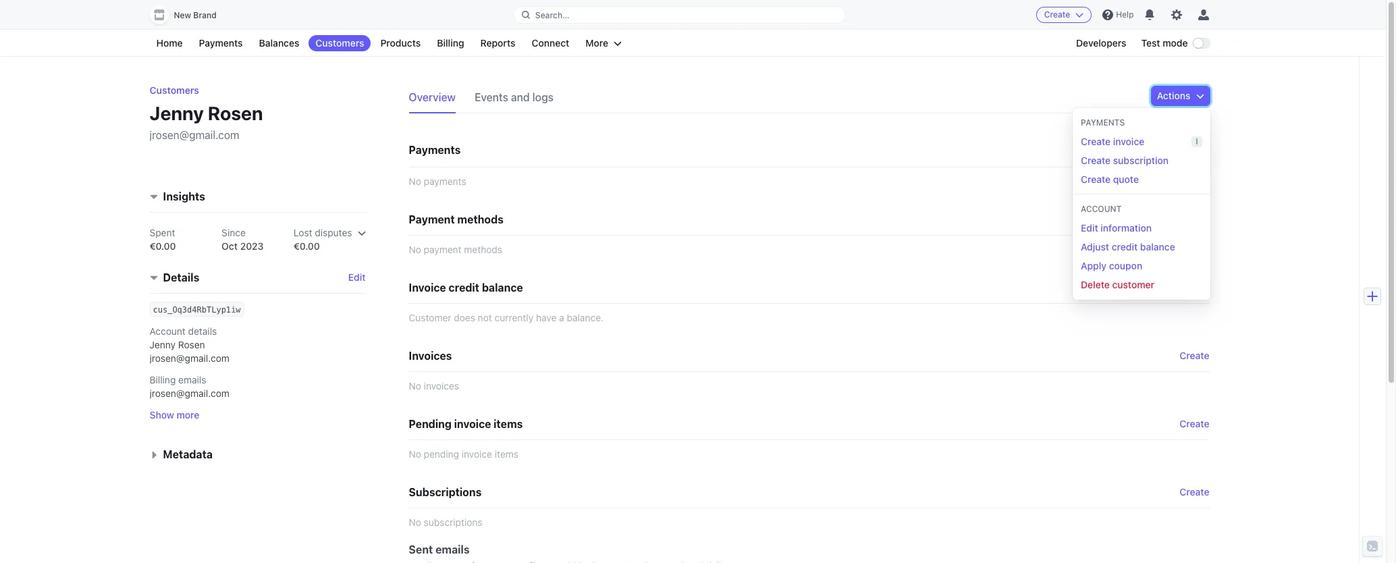 Task type: vqa. For each thing, say whether or not it's contained in the screenshot.


Task type: locate. For each thing, give the bounding box(es) containing it.
0 vertical spatial payments
[[199, 37, 243, 49]]

0 vertical spatial invoice
[[1113, 136, 1145, 147]]

0 vertical spatial customers link
[[309, 35, 371, 51]]

no for pending invoice items
[[409, 448, 421, 460]]

no left payment
[[409, 244, 421, 255]]

help button
[[1097, 4, 1139, 26]]

test
[[1141, 37, 1160, 49]]

customers jenny rosen jrosen@gmail.com
[[150, 84, 263, 141]]

1 horizontal spatial account
[[1081, 204, 1122, 214]]

invoice up create subscription
[[1113, 136, 1145, 147]]

edit inside button
[[1081, 222, 1098, 234]]

account left details
[[150, 326, 186, 337]]

0 horizontal spatial emails
[[178, 374, 206, 386]]

more
[[586, 37, 608, 49]]

spent
[[150, 227, 175, 239]]

0 vertical spatial rosen
[[208, 102, 263, 124]]

account for account
[[1081, 204, 1122, 214]]

balance inside adjust credit balance button
[[1140, 241, 1175, 253]]

account inside account details jenny rosen jrosen@gmail.com
[[150, 326, 186, 337]]

apply
[[1081, 260, 1107, 271]]

1 vertical spatial jrosen@gmail.com
[[150, 353, 229, 364]]

0 vertical spatial billing
[[437, 37, 464, 49]]

jrosen@gmail.com up billing emails jrosen@gmail.com on the left of page
[[150, 353, 229, 364]]

1 jenny from the top
[[150, 102, 204, 124]]

currently
[[495, 312, 534, 323]]

0 horizontal spatial credit
[[449, 282, 479, 294]]

create
[[1044, 9, 1070, 20], [1081, 136, 1111, 147], [1180, 144, 1210, 155], [1081, 155, 1111, 166], [1081, 174, 1111, 185], [1180, 350, 1210, 361], [1180, 418, 1210, 429], [1180, 486, 1210, 498]]

1 horizontal spatial rosen
[[208, 102, 263, 124]]

developers
[[1076, 37, 1127, 49]]

adjust balance button
[[1144, 281, 1210, 294]]

invoice up no pending invoice items
[[454, 418, 491, 430]]

1 vertical spatial jenny
[[150, 339, 176, 351]]

actions button
[[1152, 86, 1210, 105]]

1 vertical spatial credit
[[449, 282, 479, 294]]

0 vertical spatial emails
[[178, 374, 206, 386]]

1 horizontal spatial credit
[[1112, 241, 1138, 253]]

create invoice link
[[1076, 132, 1208, 151]]

customers
[[316, 37, 364, 49], [150, 84, 199, 96]]

no left invoices at bottom left
[[409, 380, 421, 392]]

payments up no payments
[[409, 144, 461, 156]]

no pending invoice items
[[409, 448, 519, 460]]

items up no pending invoice items
[[494, 418, 523, 430]]

1 vertical spatial rosen
[[178, 339, 205, 351]]

1 horizontal spatial customers
[[316, 37, 364, 49]]

0 vertical spatial jenny
[[150, 102, 204, 124]]

events and logs button
[[475, 86, 562, 113]]

€0.00 down spent
[[150, 241, 176, 252]]

invoice
[[1113, 136, 1145, 147], [454, 418, 491, 430], [462, 448, 492, 460]]

brand
[[193, 10, 217, 20]]

home
[[156, 37, 183, 49]]

1 vertical spatial billing
[[150, 374, 176, 386]]

adjust for adjust credit balance
[[1081, 241, 1109, 253]]

emails down subscriptions
[[436, 544, 470, 556]]

1 horizontal spatial edit
[[1081, 222, 1098, 234]]

customers link left products link
[[309, 35, 371, 51]]

details
[[188, 326, 217, 337]]

Search… search field
[[514, 6, 845, 23]]

edit down disputes
[[348, 272, 366, 283]]

customers link down home link
[[150, 84, 199, 96]]

jenny
[[150, 102, 204, 124], [150, 339, 176, 351]]

balance for invoice credit balance
[[482, 282, 523, 294]]

1 vertical spatial invoice
[[454, 418, 491, 430]]

logs
[[533, 91, 554, 103]]

balance down the edit information button
[[1140, 241, 1175, 253]]

emails down account details jenny rosen jrosen@gmail.com at the left bottom
[[178, 374, 206, 386]]

0 vertical spatial account
[[1081, 204, 1122, 214]]

0 horizontal spatial €0.00
[[150, 241, 176, 252]]

emails inside billing emails jrosen@gmail.com
[[178, 374, 206, 386]]

pending
[[424, 448, 459, 460]]

1 horizontal spatial billing
[[437, 37, 464, 49]]

balance up customer does not currently have a balance.
[[482, 282, 523, 294]]

adjust down apply coupon button
[[1144, 282, 1172, 293]]

test mode
[[1141, 37, 1188, 49]]

jenny inside account details jenny rosen jrosen@gmail.com
[[150, 339, 176, 351]]

payment
[[424, 244, 462, 255]]

no for payments
[[409, 176, 421, 187]]

no left pending
[[409, 448, 421, 460]]

adjust up apply
[[1081, 241, 1109, 253]]

tab list
[[409, 86, 573, 113]]

items
[[494, 418, 523, 430], [495, 448, 519, 460]]

0 vertical spatial customers
[[316, 37, 364, 49]]

1 horizontal spatial adjust
[[1144, 282, 1172, 293]]

adjust balance
[[1144, 282, 1210, 293]]

2 vertical spatial payments
[[409, 144, 461, 156]]

no payment methods
[[409, 244, 502, 255]]

balance down apply coupon button
[[1175, 282, 1210, 293]]

invoices
[[424, 380, 459, 392]]

items down pending invoice items
[[495, 448, 519, 460]]

1 vertical spatial emails
[[436, 544, 470, 556]]

1 horizontal spatial €0.00
[[294, 241, 320, 252]]

credit up coupon
[[1112, 241, 1138, 253]]

0 horizontal spatial account
[[150, 326, 186, 337]]

€0.00
[[150, 241, 176, 252], [294, 241, 320, 252]]

reports
[[480, 37, 515, 49]]

€0.00 down lost
[[294, 241, 320, 252]]

adjust
[[1081, 241, 1109, 253], [1144, 282, 1172, 293]]

billing up show
[[150, 374, 176, 386]]

create button
[[1036, 7, 1092, 23], [1180, 140, 1210, 159], [1180, 417, 1210, 431], [1180, 485, 1210, 499]]

1 jrosen@gmail.com from the top
[[150, 129, 239, 141]]

sent
[[409, 544, 433, 556]]

3 no from the top
[[409, 380, 421, 392]]

balance
[[1140, 241, 1175, 253], [482, 282, 523, 294], [1175, 282, 1210, 293]]

0 vertical spatial edit
[[1081, 222, 1098, 234]]

disputes
[[315, 227, 352, 239]]

payments
[[199, 37, 243, 49], [1081, 117, 1125, 128], [409, 144, 461, 156]]

jrosen@gmail.com
[[150, 129, 239, 141], [150, 353, 229, 364], [150, 388, 229, 399]]

edit information
[[1081, 222, 1152, 234]]

1 horizontal spatial emails
[[436, 544, 470, 556]]

cus_oq3d4rbtlyp1iw
[[153, 305, 241, 315]]

since
[[222, 227, 246, 239]]

4 no from the top
[[409, 448, 421, 460]]

0 horizontal spatial customers
[[150, 84, 199, 96]]

apply coupon
[[1081, 260, 1143, 271]]

quote
[[1113, 174, 1139, 185]]

credit up does
[[449, 282, 479, 294]]

1 vertical spatial adjust
[[1144, 282, 1172, 293]]

2 €0.00 from the left
[[294, 241, 320, 252]]

no for subscriptions
[[409, 517, 421, 528]]

create quote link
[[1076, 170, 1208, 189]]

2 jenny from the top
[[150, 339, 176, 351]]

customers left products
[[316, 37, 364, 49]]

search…
[[535, 10, 569, 20]]

0 horizontal spatial rosen
[[178, 339, 205, 351]]

0 vertical spatial methods
[[457, 213, 504, 226]]

show
[[150, 409, 174, 421]]

no up the sent
[[409, 517, 421, 528]]

5 no from the top
[[409, 517, 421, 528]]

no left payments
[[409, 176, 421, 187]]

invoice
[[409, 282, 446, 294]]

edit left information
[[1081, 222, 1098, 234]]

0 vertical spatial adjust
[[1081, 241, 1109, 253]]

2 horizontal spatial payments
[[1081, 117, 1125, 128]]

home link
[[150, 35, 189, 51]]

2 jrosen@gmail.com from the top
[[150, 353, 229, 364]]

1 vertical spatial payments
[[1081, 117, 1125, 128]]

0 vertical spatial credit
[[1112, 241, 1138, 253]]

2 no from the top
[[409, 244, 421, 255]]

mode
[[1163, 37, 1188, 49]]

new brand
[[174, 10, 217, 20]]

0 horizontal spatial adjust
[[1081, 241, 1109, 253]]

adjust credit balance
[[1081, 241, 1175, 253]]

svg image
[[1196, 92, 1204, 100]]

payments down 'brand'
[[199, 37, 243, 49]]

invoice down pending invoice items
[[462, 448, 492, 460]]

lost disputes
[[294, 227, 352, 239]]

cus_oq3d4rbtlyp1iw button
[[153, 303, 241, 316]]

account for account details jenny rosen jrosen@gmail.com
[[150, 326, 186, 337]]

1 horizontal spatial payments
[[409, 144, 461, 156]]

methods
[[457, 213, 504, 226], [464, 244, 502, 255]]

payments
[[424, 176, 466, 187]]

customers for customers jenny rosen jrosen@gmail.com
[[150, 84, 199, 96]]

customer does not currently have a balance.
[[409, 312, 604, 323]]

0 horizontal spatial payments
[[199, 37, 243, 49]]

1 vertical spatial customers link
[[150, 84, 199, 96]]

jrosen@gmail.com up insights dropdown button
[[150, 129, 239, 141]]

developers link
[[1069, 35, 1133, 51]]

emails
[[178, 374, 206, 386], [436, 544, 470, 556]]

account
[[1081, 204, 1122, 214], [150, 326, 186, 337]]

credit inside button
[[1112, 241, 1138, 253]]

1 vertical spatial methods
[[464, 244, 502, 255]]

jrosen@gmail.com up more
[[150, 388, 229, 399]]

emails for billing
[[178, 374, 206, 386]]

customers inside customers jenny rosen jrosen@gmail.com
[[150, 84, 199, 96]]

invoices
[[409, 350, 452, 362]]

invoice for pending
[[454, 418, 491, 430]]

customers link
[[309, 35, 371, 51], [150, 84, 199, 96]]

1 vertical spatial customers
[[150, 84, 199, 96]]

edit information button
[[1076, 219, 1208, 238]]

subscription
[[1113, 155, 1169, 166]]

3 jrosen@gmail.com from the top
[[150, 388, 229, 399]]

0 horizontal spatial billing
[[150, 374, 176, 386]]

2 vertical spatial jrosen@gmail.com
[[150, 388, 229, 399]]

1 vertical spatial account
[[150, 326, 186, 337]]

account up edit information
[[1081, 204, 1122, 214]]

1 no from the top
[[409, 176, 421, 187]]

credit
[[1112, 241, 1138, 253], [449, 282, 479, 294]]

insights
[[163, 191, 205, 203]]

edit for edit information
[[1081, 222, 1098, 234]]

billing inside billing emails jrosen@gmail.com
[[150, 374, 176, 386]]

rosen inside account details jenny rosen jrosen@gmail.com
[[178, 339, 205, 351]]

billing emails jrosen@gmail.com
[[150, 374, 229, 399]]

billing left reports
[[437, 37, 464, 49]]

customers down home link
[[150, 84, 199, 96]]

0 vertical spatial jrosen@gmail.com
[[150, 129, 239, 141]]

coupon
[[1109, 260, 1143, 271]]

customer
[[1112, 279, 1155, 290]]

methods up no payment methods
[[457, 213, 504, 226]]

methods down 'payment methods'
[[464, 244, 502, 255]]

credit for adjust
[[1112, 241, 1138, 253]]

1 vertical spatial edit
[[348, 272, 366, 283]]

2023
[[240, 241, 264, 252]]

customers for customers
[[316, 37, 364, 49]]

0 horizontal spatial edit
[[348, 272, 366, 283]]

payments up create invoice
[[1081, 117, 1125, 128]]



Task type: describe. For each thing, give the bounding box(es) containing it.
1 €0.00 from the left
[[150, 241, 176, 252]]

billing for billing
[[437, 37, 464, 49]]

1 vertical spatial items
[[495, 448, 519, 460]]

new brand button
[[150, 5, 230, 24]]

create subscription link
[[1076, 151, 1208, 170]]

and
[[511, 91, 530, 103]]

help
[[1116, 9, 1134, 20]]

products link
[[374, 35, 428, 51]]

metadata button
[[144, 441, 213, 463]]

overview button
[[409, 86, 464, 113]]

products
[[380, 37, 421, 49]]

2 vertical spatial invoice
[[462, 448, 492, 460]]

a
[[559, 312, 564, 323]]

subscriptions
[[409, 486, 482, 498]]

create button for subscriptions
[[1180, 485, 1210, 499]]

sent emails
[[409, 544, 470, 556]]

details button
[[144, 264, 199, 286]]

jenny inside customers jenny rosen jrosen@gmail.com
[[150, 102, 204, 124]]

edit for edit
[[348, 272, 366, 283]]

invoice credit balance
[[409, 282, 523, 294]]

payments inside payments link
[[199, 37, 243, 49]]

credit for invoice
[[449, 282, 479, 294]]

spent €0.00
[[150, 227, 176, 252]]

create quote
[[1081, 174, 1139, 185]]

does
[[454, 312, 475, 323]]

create button for pending invoice items
[[1180, 417, 1210, 431]]

adjust for adjust balance
[[1144, 282, 1172, 293]]

no payments
[[409, 176, 466, 187]]

new
[[174, 10, 191, 20]]

0 vertical spatial items
[[494, 418, 523, 430]]

pending invoice items
[[409, 418, 523, 430]]

balances
[[259, 37, 299, 49]]

lost
[[294, 227, 312, 239]]

information
[[1101, 222, 1152, 234]]

create subscription
[[1081, 155, 1169, 166]]

billing for billing emails jrosen@gmail.com
[[150, 374, 176, 386]]

account details jenny rosen jrosen@gmail.com
[[150, 326, 229, 364]]

overview
[[409, 91, 456, 103]]

no for invoices
[[409, 380, 421, 392]]

connect
[[532, 37, 569, 49]]

more button
[[579, 35, 629, 51]]

rosen inside customers jenny rosen jrosen@gmail.com
[[208, 102, 263, 124]]

delete
[[1081, 279, 1110, 290]]

pending
[[409, 418, 452, 430]]

create link
[[1180, 349, 1210, 363]]

tab list containing overview
[[409, 86, 573, 113]]

oct
[[222, 241, 238, 252]]

apply coupon button
[[1076, 257, 1208, 275]]

connect link
[[525, 35, 576, 51]]

have
[[536, 312, 557, 323]]

subscriptions
[[424, 517, 482, 528]]

more
[[177, 409, 199, 421]]

events and logs
[[475, 91, 554, 103]]

customer
[[409, 312, 451, 323]]

payments for no payments
[[409, 144, 461, 156]]

jrosen@gmail.com inside customers jenny rosen jrosen@gmail.com
[[150, 129, 239, 141]]

balances link
[[252, 35, 306, 51]]

payments for account
[[1081, 117, 1125, 128]]

show more button
[[150, 409, 199, 422]]

balance.
[[567, 312, 604, 323]]

emails for sent
[[436, 544, 470, 556]]

invoice for create
[[1113, 136, 1145, 147]]

payment
[[409, 213, 455, 226]]

balance inside adjust balance button
[[1175, 282, 1210, 293]]

no subscriptions
[[409, 517, 482, 528]]

0 horizontal spatial customers link
[[150, 84, 199, 96]]

delete customer button
[[1076, 275, 1208, 294]]

not
[[478, 312, 492, 323]]

events
[[475, 91, 508, 103]]

show more
[[150, 409, 199, 421]]

balance for adjust credit balance
[[1140, 241, 1175, 253]]

payments link
[[192, 35, 250, 51]]

create invoice
[[1081, 136, 1145, 147]]

Search… text field
[[514, 6, 845, 23]]

delete customer
[[1081, 279, 1155, 290]]

no invoices
[[409, 380, 459, 392]]

actions
[[1157, 90, 1191, 101]]

billing link
[[430, 35, 471, 51]]

insights button
[[144, 183, 205, 205]]

edit button
[[348, 271, 366, 285]]

create button for payments
[[1180, 140, 1210, 159]]

metadata
[[163, 449, 213, 461]]

adjust credit balance button
[[1076, 238, 1208, 257]]

payment methods
[[409, 213, 504, 226]]

1 horizontal spatial customers link
[[309, 35, 371, 51]]

reports link
[[474, 35, 522, 51]]

since oct 2023
[[222, 227, 264, 252]]



